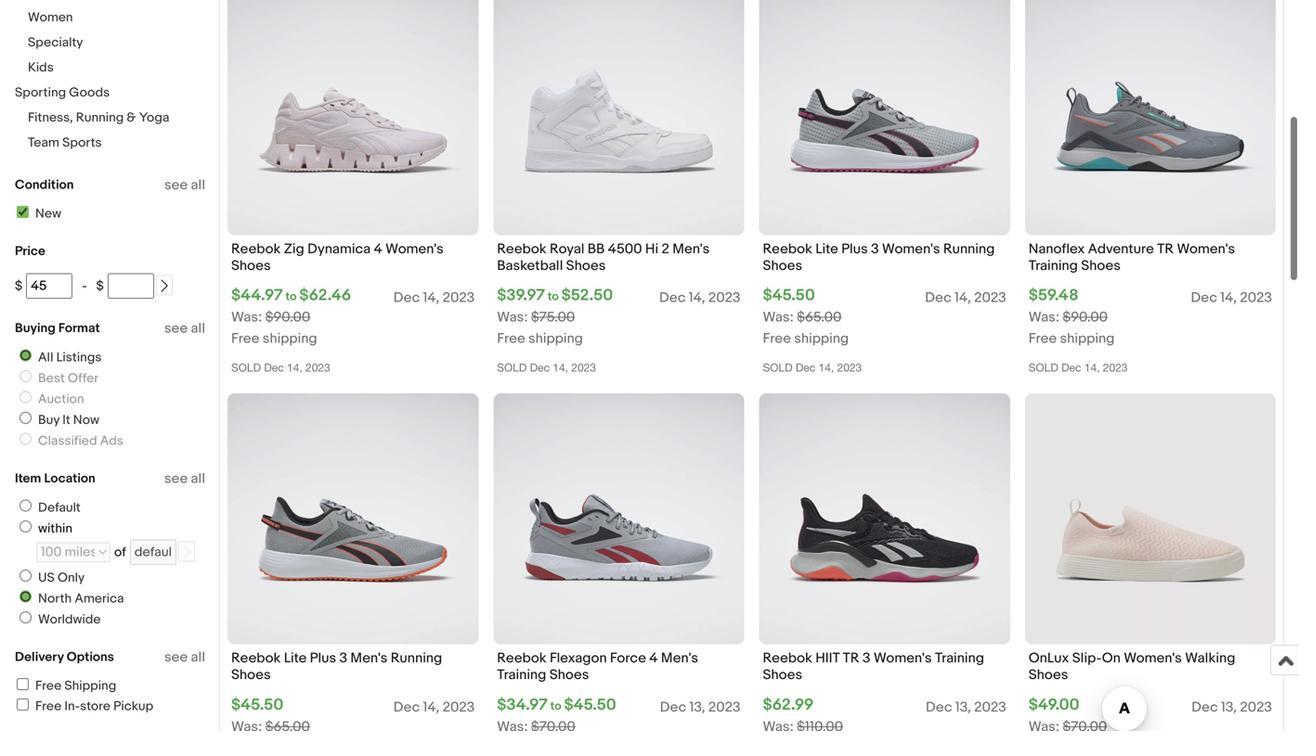 Task type: vqa. For each thing, say whether or not it's contained in the screenshot.
if your order arrives after you've reported it
no



Task type: locate. For each thing, give the bounding box(es) containing it.
1 vertical spatial lite
[[284, 651, 307, 667]]

item
[[15, 471, 41, 487]]

women's up dec 14, 2023 was: $65.00 free shipping
[[882, 241, 941, 258]]

1 $ from the left
[[15, 279, 22, 294]]

reebok hiit tr 3 women's training shoes link
[[763, 651, 1007, 689]]

2 all from the top
[[191, 320, 205, 337]]

0 vertical spatial tr
[[1158, 241, 1174, 258]]

1 was: from the left
[[231, 309, 262, 326]]

3 inside reebok lite plus 3 women's running shoes
[[871, 241, 879, 258]]

america
[[75, 592, 124, 608]]

zig
[[284, 241, 304, 258]]

4 see from the top
[[164, 650, 188, 667]]

see all button for delivery options
[[164, 650, 205, 667]]

0 horizontal spatial 13,
[[690, 700, 706, 716]]

reebok inside reebok hiit tr 3 women's training shoes
[[763, 651, 813, 667]]

3 sold from the left
[[763, 361, 793, 374]]

0 horizontal spatial plus
[[310, 651, 336, 667]]

$62.99
[[763, 696, 814, 716]]

dec 14, 2023 was: $90.00 free shipping down reebok zig dynamica 4 women's shoes link
[[231, 290, 475, 348]]

see all button for item location
[[164, 471, 205, 488]]

lite inside reebok lite plus 3 women's running shoes
[[816, 241, 839, 258]]

sold  dec 14, 2023 for reebok lite plus 3 women's running shoes
[[763, 361, 862, 374]]

shipping for zig
[[263, 331, 317, 348]]

dec 13, 2023 left $49.00 at the right bottom of the page
[[926, 700, 1007, 716]]

13, down reebok hiit tr 3 women's training shoes "link"
[[956, 700, 971, 716]]

all listings link
[[12, 350, 105, 366]]

women's right adventure
[[1177, 241, 1236, 258]]

reebok inside reebok zig dynamica 4 women's shoes
[[231, 241, 281, 258]]

reebok lite plus 3 women's running shoes
[[763, 241, 995, 274]]

training for reebok flexagon force 4 men's training shoes
[[497, 668, 547, 684]]

women's for reebok lite plus 3 women's running shoes
[[882, 241, 941, 258]]

buy it now link
[[12, 412, 103, 429]]

13,
[[690, 700, 706, 716], [956, 700, 971, 716], [1222, 700, 1237, 716]]

see down submit price range icon
[[164, 320, 188, 337]]

1 13, from the left
[[690, 700, 706, 716]]

1 vertical spatial 4
[[650, 651, 658, 667]]

1 horizontal spatial $
[[96, 279, 104, 294]]

shipping down the $44.97 to $62.46 at the top left of the page
[[263, 331, 317, 348]]

reebok inside "reebok flexagon force 4 men's training shoes"
[[497, 651, 547, 667]]

to inside $34.97 to $45.50
[[551, 700, 562, 714]]

2 sold from the left
[[497, 361, 527, 374]]

2 horizontal spatial 13,
[[1222, 700, 1237, 716]]

$39.97
[[497, 286, 545, 306]]

sold for reebok royal bb 4500 hi 2 men's basketball shoes
[[497, 361, 527, 374]]

nanoflex
[[1029, 241, 1085, 258]]

running left nanoflex
[[944, 241, 995, 258]]

dec down reebok lite plus 3 women's running shoes link
[[925, 290, 952, 307]]

0 horizontal spatial 4
[[374, 241, 383, 258]]

2 was: from the left
[[497, 309, 528, 326]]

4 shipping from the left
[[1060, 331, 1115, 348]]

dec down the $44.97
[[264, 361, 284, 374]]

see all for delivery options
[[164, 650, 205, 667]]

lite for men's
[[284, 651, 307, 667]]

$
[[15, 279, 22, 294], [96, 279, 104, 294]]

running down the goods at the left of page
[[76, 110, 124, 126]]

0 horizontal spatial training
[[497, 668, 547, 684]]

free shipping
[[35, 679, 116, 695]]

dec down walking
[[1192, 700, 1218, 716]]

see for condition
[[164, 177, 188, 194]]

$59.48
[[1029, 286, 1079, 306]]

free for nanoflex adventure tr women's training shoes
[[1029, 331, 1057, 348]]

on
[[1102, 651, 1121, 667]]

see up go image
[[164, 471, 188, 488]]

was: left $65.00
[[763, 309, 794, 326]]

1 dec 14, 2023 was: $90.00 free shipping from the left
[[231, 290, 475, 348]]

$44.97
[[231, 286, 283, 306]]

to right the $44.97
[[286, 290, 297, 304]]

1 horizontal spatial dec 13, 2023
[[926, 700, 1007, 716]]

was: down $59.48
[[1029, 309, 1060, 326]]

$ right -
[[96, 279, 104, 294]]

sporting
[[15, 85, 66, 101]]

default link
[[12, 500, 84, 516]]

2 see all from the top
[[164, 320, 205, 337]]

of
[[114, 545, 126, 561]]

format
[[58, 321, 100, 337]]

best offer
[[38, 371, 99, 387]]

was: inside dec 14, 2023 was: $65.00 free shipping
[[763, 309, 794, 326]]

3 inside reebok hiit tr 3 women's training shoes
[[863, 651, 871, 667]]

dec down nanoflex adventure tr women's training shoes link
[[1191, 290, 1218, 307]]

Worldwide radio
[[20, 612, 32, 624]]

0 horizontal spatial $
[[15, 279, 22, 294]]

dec
[[394, 290, 420, 307], [660, 290, 686, 307], [925, 290, 952, 307], [1191, 290, 1218, 307], [264, 361, 284, 374], [530, 361, 550, 374], [796, 361, 816, 374], [1062, 361, 1082, 374], [394, 700, 420, 716], [660, 700, 687, 716], [926, 700, 953, 716], [1192, 700, 1218, 716]]

reebok flexagon force 4 men's training shoes link
[[497, 651, 741, 689]]

1 sold  dec 14, 2023 from the left
[[231, 361, 330, 374]]

reebok inside reebok royal bb 4500 hi 2 men's basketball shoes
[[497, 241, 547, 258]]

0 horizontal spatial tr
[[843, 651, 860, 667]]

tr inside reebok hiit tr 3 women's training shoes
[[843, 651, 860, 667]]

women's right on
[[1124, 651, 1182, 667]]

was:
[[231, 309, 262, 326], [497, 309, 528, 326], [763, 309, 794, 326], [1029, 309, 1060, 326]]

3 see from the top
[[164, 471, 188, 488]]

reebok royal bb 4500 hi 2 men's basketball shoes image
[[493, 0, 745, 235]]

2 sold  dec 14, 2023 from the left
[[497, 361, 596, 374]]

training
[[1029, 258, 1078, 274], [935, 651, 985, 667], [497, 668, 547, 684]]

1 see all button from the top
[[164, 177, 205, 194]]

reebok for reebok lite plus 3 women's running shoes
[[763, 241, 813, 258]]

Free In-store Pickup checkbox
[[17, 699, 29, 712]]

reebok
[[231, 241, 281, 258], [497, 241, 547, 258], [763, 241, 813, 258], [231, 651, 281, 667], [497, 651, 547, 667], [763, 651, 813, 667]]

best offer link
[[12, 371, 102, 387]]

0 vertical spatial lite
[[816, 241, 839, 258]]

dynamica
[[308, 241, 371, 258]]

default text field
[[130, 540, 176, 566]]

running for reebok lite plus 3 women's running shoes
[[944, 241, 995, 258]]

$45.50 up $65.00
[[763, 286, 815, 306]]

3 for reebok lite plus 3 women's running shoes
[[871, 241, 879, 258]]

2 $90.00 from the left
[[1063, 309, 1108, 326]]

see down "yoga"
[[164, 177, 188, 194]]

item location
[[15, 471, 95, 487]]

training inside reebok hiit tr 3 women's training shoes
[[935, 651, 985, 667]]

2 13, from the left
[[956, 700, 971, 716]]

plus inside reebok lite plus 3 women's running shoes
[[842, 241, 868, 258]]

training inside "reebok flexagon force 4 men's training shoes"
[[497, 668, 547, 684]]

dec down $75.00
[[530, 361, 550, 374]]

dec down reebok zig dynamica 4 women's shoes link
[[394, 290, 420, 307]]

1 see from the top
[[164, 177, 188, 194]]

dec inside dec 14, 2023 was: $65.00 free shipping
[[925, 290, 952, 307]]

reebok zig dynamica 4 women's shoes image
[[228, 0, 479, 235]]

2 horizontal spatial training
[[1029, 258, 1078, 274]]

shipping for lite
[[794, 331, 849, 348]]

all for buying format
[[191, 320, 205, 337]]

$52.50
[[562, 286, 613, 306]]

men's inside reebok lite plus 3 men's running shoes
[[351, 651, 388, 667]]

was: down $39.97
[[497, 309, 528, 326]]

3 was: from the left
[[763, 309, 794, 326]]

1 $90.00 from the left
[[265, 309, 311, 326]]

reebok for reebok flexagon force 4 men's training shoes
[[497, 651, 547, 667]]

2 vertical spatial running
[[391, 651, 442, 667]]

13, down walking
[[1222, 700, 1237, 716]]

4 for $62.46
[[374, 241, 383, 258]]

specialty link
[[28, 35, 83, 51]]

dec 14, 2023 was: $90.00 free shipping for tr
[[1029, 290, 1273, 348]]

to inside the $44.97 to $62.46
[[286, 290, 297, 304]]

free for reebok royal bb 4500 hi 2 men's basketball shoes
[[497, 331, 525, 348]]

lite inside reebok lite plus 3 men's running shoes
[[284, 651, 307, 667]]

dec 14, 2023 was: $90.00 free shipping for dynamica
[[231, 290, 475, 348]]

Classified Ads radio
[[20, 433, 32, 445]]

shipping inside dec 14, 2023 was: $75.00 free shipping
[[529, 331, 583, 348]]

training inside nanoflex adventure tr women's training shoes
[[1029, 258, 1078, 274]]

3 inside reebok lite plus 3 men's running shoes
[[339, 651, 347, 667]]

running inside women specialty kids sporting goods fitness, running & yoga team sports
[[76, 110, 124, 126]]

3 see all from the top
[[164, 471, 205, 488]]

0 horizontal spatial $90.00
[[265, 309, 311, 326]]

men's inside "reebok flexagon force 4 men's training shoes"
[[661, 651, 698, 667]]

running for reebok lite plus 3 men's running shoes
[[391, 651, 442, 667]]

was: down the $44.97
[[231, 309, 262, 326]]

1 all from the top
[[191, 177, 205, 194]]

plus for men's
[[310, 651, 336, 667]]

14, inside dec 14, 2023 was: $75.00 free shipping
[[689, 290, 706, 307]]

1 horizontal spatial $90.00
[[1063, 309, 1108, 326]]

3 13, from the left
[[1222, 700, 1237, 716]]

dec 13, 2023 down walking
[[1192, 700, 1273, 716]]

women's inside reebok lite plus 3 women's running shoes
[[882, 241, 941, 258]]

reebok lite plus 3 women's running shoes link
[[763, 241, 1007, 279]]

2 $ from the left
[[96, 279, 104, 294]]

reebok lite plus 3 men's running shoes image
[[228, 394, 479, 645]]

0 vertical spatial running
[[76, 110, 124, 126]]

dec 13, 2023 for $62.99
[[926, 700, 1007, 716]]

1 sold from the left
[[231, 361, 261, 374]]

1 horizontal spatial plus
[[842, 241, 868, 258]]

basketball
[[497, 258, 563, 274]]

free
[[231, 331, 260, 348], [497, 331, 525, 348], [763, 331, 791, 348], [1029, 331, 1057, 348], [35, 679, 62, 695], [35, 699, 62, 715]]

it
[[62, 413, 70, 429]]

dec down $59.48
[[1062, 361, 1082, 374]]

shoes inside nanoflex adventure tr women's training shoes
[[1082, 258, 1121, 274]]

1 see all from the top
[[164, 177, 205, 194]]

to inside $39.97 to $52.50
[[548, 290, 559, 304]]

4 see all from the top
[[164, 650, 205, 667]]

0 horizontal spatial $45.50
[[231, 696, 284, 716]]

shipping down $65.00
[[794, 331, 849, 348]]

free inside dec 14, 2023 was: $75.00 free shipping
[[497, 331, 525, 348]]

tr right adventure
[[1158, 241, 1174, 258]]

$90.00 down $59.48
[[1063, 309, 1108, 326]]

dec inside dec 14, 2023 was: $75.00 free shipping
[[660, 290, 686, 307]]

training up $34.97
[[497, 668, 547, 684]]

sold  dec 14, 2023 down $65.00
[[763, 361, 862, 374]]

4 sold  dec 14, 2023 from the left
[[1029, 361, 1128, 374]]

shipping down $75.00
[[529, 331, 583, 348]]

classified ads
[[38, 434, 123, 450]]

$45.50 down "reebok flexagon force 4 men's training shoes"
[[564, 696, 617, 716]]

sold  dec 14, 2023 down the $44.97 to $62.46 at the top left of the page
[[231, 361, 330, 374]]

reebok lite plus 3 men's running shoes
[[231, 651, 442, 684]]

1 horizontal spatial 4
[[650, 651, 658, 667]]

14,
[[423, 290, 440, 307], [689, 290, 706, 307], [955, 290, 971, 307], [1221, 290, 1237, 307], [287, 361, 303, 374], [553, 361, 568, 374], [819, 361, 834, 374], [1085, 361, 1100, 374], [423, 700, 440, 716]]

sold for reebok zig dynamica 4 women's shoes
[[231, 361, 261, 374]]

3 see all button from the top
[[164, 471, 205, 488]]

tr right hiit
[[843, 651, 860, 667]]

condition
[[15, 177, 74, 193]]

shoes inside the onlux slip-on women's walking shoes
[[1029, 668, 1069, 684]]

$65.00
[[797, 309, 842, 326]]

dec down "2"
[[660, 290, 686, 307]]

was: for reebok lite plus 3 women's running shoes
[[763, 309, 794, 326]]

1 vertical spatial running
[[944, 241, 995, 258]]

plus
[[842, 241, 868, 258], [310, 651, 336, 667]]

shipping
[[263, 331, 317, 348], [529, 331, 583, 348], [794, 331, 849, 348], [1060, 331, 1115, 348]]

women specialty kids sporting goods fitness, running & yoga team sports
[[15, 10, 169, 151]]

0 vertical spatial plus
[[842, 241, 868, 258]]

shipping down $59.48
[[1060, 331, 1115, 348]]

0 horizontal spatial running
[[76, 110, 124, 126]]

4 inside "reebok flexagon force 4 men's training shoes"
[[650, 651, 658, 667]]

men's for reebok lite plus 3 men's running shoes
[[351, 651, 388, 667]]

classified ads link
[[12, 433, 127, 450]]

tr
[[1158, 241, 1174, 258], [843, 651, 860, 667]]

dec down reebok lite plus 3 men's running shoes link
[[394, 700, 420, 716]]

free inside dec 14, 2023 was: $65.00 free shipping
[[763, 331, 791, 348]]

women link
[[28, 10, 73, 26]]

4 right force
[[650, 651, 658, 667]]

submit price range image
[[158, 280, 171, 293]]

women
[[28, 10, 73, 26]]

1 horizontal spatial tr
[[1158, 241, 1174, 258]]

2 shipping from the left
[[529, 331, 583, 348]]

1 horizontal spatial running
[[391, 651, 442, 667]]

2 horizontal spatial dec 13, 2023
[[1192, 700, 1273, 716]]

4 all from the top
[[191, 650, 205, 667]]

sold  dec 14, 2023 down $75.00
[[497, 361, 596, 374]]

buy
[[38, 413, 60, 429]]

women's right hiit
[[874, 651, 932, 667]]

$ left minimum value text field
[[15, 279, 22, 294]]

tr inside nanoflex adventure tr women's training shoes
[[1158, 241, 1174, 258]]

$90.00 down the $44.97 to $62.46 at the top left of the page
[[265, 309, 311, 326]]

1 vertical spatial tr
[[843, 651, 860, 667]]

0 horizontal spatial lite
[[284, 651, 307, 667]]

yoga
[[139, 110, 169, 126]]

women's right dynamica
[[386, 241, 444, 258]]

pickup
[[113, 699, 153, 715]]

1 horizontal spatial training
[[935, 651, 985, 667]]

to right $34.97
[[551, 700, 562, 714]]

1 horizontal spatial dec 14, 2023 was: $90.00 free shipping
[[1029, 290, 1273, 348]]

running inside reebok lite plus 3 men's running shoes
[[391, 651, 442, 667]]

1 dec 13, 2023 from the left
[[660, 700, 741, 716]]

Buy It Now radio
[[20, 412, 32, 425]]

men's
[[673, 241, 710, 258], [351, 651, 388, 667], [661, 651, 698, 667]]

4
[[374, 241, 383, 258], [650, 651, 658, 667]]

$62.46
[[299, 286, 351, 306]]

plus inside reebok lite plus 3 men's running shoes
[[310, 651, 336, 667]]

4500
[[608, 241, 642, 258]]

1 horizontal spatial $45.50
[[564, 696, 617, 716]]

store
[[80, 699, 110, 715]]

sold
[[231, 361, 261, 374], [497, 361, 527, 374], [763, 361, 793, 374], [1029, 361, 1059, 374]]

4 right dynamica
[[374, 241, 383, 258]]

US Only radio
[[20, 570, 32, 582]]

$45.50 down reebok lite plus 3 men's running shoes on the left of the page
[[231, 696, 284, 716]]

3 dec 13, 2023 from the left
[[1192, 700, 1273, 716]]

2 horizontal spatial $45.50
[[763, 286, 815, 306]]

women's inside reebok hiit tr 3 women's training shoes
[[874, 651, 932, 667]]

sports
[[62, 135, 102, 151]]

see for delivery options
[[164, 650, 188, 667]]

2 see from the top
[[164, 320, 188, 337]]

was: inside dec 14, 2023 was: $75.00 free shipping
[[497, 309, 528, 326]]

running inside reebok lite plus 3 women's running shoes
[[944, 241, 995, 258]]

was: for reebok zig dynamica 4 women's shoes
[[231, 309, 262, 326]]

best
[[38, 371, 65, 387]]

see right options
[[164, 650, 188, 667]]

shipping inside dec 14, 2023 was: $65.00 free shipping
[[794, 331, 849, 348]]

to up $75.00
[[548, 290, 559, 304]]

4 sold from the left
[[1029, 361, 1059, 374]]

sold  dec 14, 2023 for nanoflex adventure tr women's training shoes
[[1029, 361, 1128, 374]]

team
[[28, 135, 59, 151]]

13, down reebok flexagon force 4 men's training shoes link at the bottom of the page
[[690, 700, 706, 716]]

1 shipping from the left
[[263, 331, 317, 348]]

4 see all button from the top
[[164, 650, 205, 667]]

3 for reebok hiit tr 3 women's training shoes
[[863, 651, 871, 667]]

-
[[82, 279, 87, 294]]

running up dec 14, 2023
[[391, 651, 442, 667]]

women's inside reebok zig dynamica 4 women's shoes
[[386, 241, 444, 258]]

sold  dec 14, 2023
[[231, 361, 330, 374], [497, 361, 596, 374], [763, 361, 862, 374], [1029, 361, 1128, 374]]

training left onlux
[[935, 651, 985, 667]]

2 dec 14, 2023 was: $90.00 free shipping from the left
[[1029, 290, 1273, 348]]

only
[[58, 571, 85, 587]]

0 horizontal spatial dec 14, 2023 was: $90.00 free shipping
[[231, 290, 475, 348]]

3 all from the top
[[191, 471, 205, 488]]

lite for women's
[[816, 241, 839, 258]]

tr for $62.99
[[843, 651, 860, 667]]

dec 14, 2023 was: $90.00 free shipping down nanoflex adventure tr women's training shoes link
[[1029, 290, 1273, 348]]

0 vertical spatial 4
[[374, 241, 383, 258]]

2 dec 13, 2023 from the left
[[926, 700, 1007, 716]]

3 shipping from the left
[[794, 331, 849, 348]]

us only
[[38, 571, 85, 587]]

2 horizontal spatial running
[[944, 241, 995, 258]]

us only link
[[12, 570, 88, 587]]

sold  dec 14, 2023 for reebok royal bb 4500 hi 2 men's basketball shoes
[[497, 361, 596, 374]]

training down nanoflex
[[1029, 258, 1078, 274]]

see for buying format
[[164, 320, 188, 337]]

reebok inside reebok lite plus 3 men's running shoes
[[231, 651, 281, 667]]

1 vertical spatial plus
[[310, 651, 336, 667]]

1 horizontal spatial 13,
[[956, 700, 971, 716]]

4 inside reebok zig dynamica 4 women's shoes
[[374, 241, 383, 258]]

women's for reebok hiit tr 3 women's training shoes
[[874, 651, 932, 667]]

3 sold  dec 14, 2023 from the left
[[763, 361, 862, 374]]

4 was: from the left
[[1029, 309, 1060, 326]]

0 horizontal spatial dec 13, 2023
[[660, 700, 741, 716]]

training for reebok hiit tr 3 women's training shoes
[[935, 651, 985, 667]]

all
[[38, 350, 53, 366]]

onlux slip-on women's walking shoes image
[[1025, 394, 1276, 645]]

1 horizontal spatial lite
[[816, 241, 839, 258]]

dec 13, 2023 left the $62.99
[[660, 700, 741, 716]]

reebok for reebok royal bb 4500 hi 2 men's basketball shoes
[[497, 241, 547, 258]]

listings
[[56, 350, 102, 366]]

all
[[191, 177, 205, 194], [191, 320, 205, 337], [191, 471, 205, 488], [191, 650, 205, 667]]

14, inside dec 14, 2023 was: $65.00 free shipping
[[955, 290, 971, 307]]

2 see all button from the top
[[164, 320, 205, 337]]

Free Shipping checkbox
[[17, 679, 29, 691]]

shoes inside reebok lite plus 3 men's running shoes
[[231, 668, 271, 684]]

sold  dec 14, 2023 down $59.48
[[1029, 361, 1128, 374]]

$75.00
[[531, 309, 575, 326]]

reebok inside reebok lite plus 3 women's running shoes
[[763, 241, 813, 258]]



Task type: describe. For each thing, give the bounding box(es) containing it.
hi
[[645, 241, 659, 258]]

plus for women's
[[842, 241, 868, 258]]

$34.97 to $45.50
[[497, 696, 617, 716]]

Auction radio
[[20, 392, 32, 404]]

north
[[38, 592, 72, 608]]

force
[[610, 651, 646, 667]]

$44.97 to $62.46
[[231, 286, 351, 306]]

reebok royal bb 4500 hi 2 men's basketball shoes link
[[497, 241, 741, 279]]

buy it now
[[38, 413, 99, 429]]

Default radio
[[20, 500, 32, 512]]

kids
[[28, 60, 54, 76]]

in-
[[64, 699, 80, 715]]

shoes inside reebok zig dynamica 4 women's shoes
[[231, 258, 271, 274]]

2023 inside dec 14, 2023 was: $75.00 free shipping
[[709, 290, 741, 307]]

men's for reebok flexagon force 4 men's training shoes
[[661, 651, 698, 667]]

auction
[[38, 392, 84, 408]]

reebok for reebok lite plus 3 men's running shoes
[[231, 651, 281, 667]]

was: for nanoflex adventure tr women's training shoes
[[1029, 309, 1060, 326]]

hiit
[[816, 651, 840, 667]]

free in-store pickup link
[[14, 699, 153, 715]]

dec down reebok flexagon force 4 men's training shoes link at the bottom of the page
[[660, 700, 687, 716]]

to for $39.97
[[548, 290, 559, 304]]

shipping
[[64, 679, 116, 695]]

ads
[[100, 434, 123, 450]]

classified
[[38, 434, 97, 450]]

fitness, running & yoga link
[[28, 110, 169, 126]]

delivery options
[[15, 650, 114, 666]]

see all for buying format
[[164, 320, 205, 337]]

buying format
[[15, 321, 100, 337]]

new
[[35, 206, 61, 222]]

reebok zig dynamica 4 women's shoes
[[231, 241, 444, 274]]

offer
[[68, 371, 99, 387]]

$ for maximum value text box
[[96, 279, 104, 294]]

reebok lite plus 3 men's running shoes link
[[231, 651, 475, 689]]

$90.00 for zig
[[265, 309, 311, 326]]

was: for reebok royal bb 4500 hi 2 men's basketball shoes
[[497, 309, 528, 326]]

sold for reebok lite plus 3 women's running shoes
[[763, 361, 793, 374]]

tr for $59.48
[[1158, 241, 1174, 258]]

free in-store pickup
[[35, 699, 153, 715]]

to for $34.97
[[551, 700, 562, 714]]

dec 13, 2023 for $49.00
[[1192, 700, 1273, 716]]

women's for reebok zig dynamica 4 women's shoes
[[386, 241, 444, 258]]

location
[[44, 471, 95, 487]]

2
[[662, 241, 670, 258]]

$39.97 to $52.50
[[497, 286, 613, 306]]

all listings
[[38, 350, 102, 366]]

auction link
[[12, 392, 88, 408]]

shoes inside reebok hiit tr 3 women's training shoes
[[763, 668, 803, 684]]

dec down $65.00
[[796, 361, 816, 374]]

new link
[[14, 206, 61, 222]]

reebok hiit tr 3 women's training shoes image
[[759, 394, 1010, 645]]

3 for reebok lite plus 3 men's running shoes
[[339, 651, 347, 667]]

default
[[38, 501, 81, 516]]

&
[[127, 110, 136, 126]]

$90.00 for adventure
[[1063, 309, 1108, 326]]

walking
[[1185, 651, 1236, 667]]

2023 inside dec 14, 2023 was: $65.00 free shipping
[[975, 290, 1007, 307]]

nanoflex adventure tr women's training shoes image
[[1025, 0, 1276, 235]]

sold for nanoflex adventure tr women's training shoes
[[1029, 361, 1059, 374]]

reebok lite plus 3 women's running shoes image
[[759, 0, 1010, 235]]

$ for minimum value text field
[[15, 279, 22, 294]]

free for reebok zig dynamica 4 women's shoes
[[231, 331, 260, 348]]

reebok flexagon force 4 men's training shoes
[[497, 651, 698, 684]]

dec 14, 2023 was: $65.00 free shipping
[[763, 290, 1007, 348]]

men's inside reebok royal bb 4500 hi 2 men's basketball shoes
[[673, 241, 710, 258]]

specialty
[[28, 35, 83, 51]]

shipping for royal
[[529, 331, 583, 348]]

flexagon
[[550, 651, 607, 667]]

Best Offer radio
[[20, 371, 32, 383]]

$34.97
[[497, 696, 548, 716]]

goods
[[69, 85, 110, 101]]

bb
[[588, 241, 605, 258]]

see all button for buying format
[[164, 320, 205, 337]]

options
[[67, 650, 114, 666]]

sporting goods link
[[15, 85, 110, 101]]

reebok for reebok hiit tr 3 women's training shoes
[[763, 651, 813, 667]]

$45.50 for reebok lite plus 3 men's running shoes
[[231, 696, 284, 716]]

onlux slip-on women's walking shoes link
[[1029, 651, 1273, 689]]

shipping for adventure
[[1060, 331, 1115, 348]]

within radio
[[20, 521, 32, 533]]

see all for condition
[[164, 177, 205, 194]]

see all for item location
[[164, 471, 205, 488]]

all for item location
[[191, 471, 205, 488]]

go image
[[180, 546, 193, 559]]

free for reebok lite plus 3 women's running shoes
[[763, 331, 791, 348]]

onlux slip-on women's walking shoes
[[1029, 651, 1236, 684]]

women's inside nanoflex adventure tr women's training shoes
[[1177, 241, 1236, 258]]

dec 14, 2023
[[394, 700, 475, 716]]

all for condition
[[191, 177, 205, 194]]

adventure
[[1088, 241, 1154, 258]]

nanoflex adventure tr women's training shoes
[[1029, 241, 1236, 274]]

see all button for condition
[[164, 177, 205, 194]]

reebok zig dynamica 4 women's shoes link
[[231, 241, 475, 279]]

North America radio
[[20, 591, 32, 603]]

Minimum Value text field
[[26, 274, 73, 299]]

women's inside the onlux slip-on women's walking shoes
[[1124, 651, 1182, 667]]

royal
[[550, 241, 585, 258]]

New checkbox
[[17, 206, 29, 218]]

within
[[38, 522, 72, 537]]

delivery
[[15, 650, 64, 666]]

reebok for reebok zig dynamica 4 women's shoes
[[231, 241, 281, 258]]

4 for $45.50
[[650, 651, 658, 667]]

shoes inside reebok lite plus 3 women's running shoes
[[763, 258, 803, 274]]

onlux
[[1029, 651, 1070, 667]]

$45.50 for reebok lite plus 3 women's running shoes
[[763, 286, 815, 306]]

shoes inside "reebok flexagon force 4 men's training shoes"
[[550, 668, 589, 684]]

nanoflex adventure tr women's training shoes link
[[1029, 241, 1273, 279]]

sold  dec 14, 2023 for reebok zig dynamica 4 women's shoes
[[231, 361, 330, 374]]

free shipping link
[[14, 679, 116, 695]]

fitness,
[[28, 110, 73, 126]]

dec down reebok hiit tr 3 women's training shoes "link"
[[926, 700, 953, 716]]

reebok flexagon force 4 men's training shoes image
[[493, 394, 745, 645]]

$49.00
[[1029, 696, 1080, 716]]

13, for $49.00
[[1222, 700, 1237, 716]]

all for delivery options
[[191, 650, 205, 667]]

shoes inside reebok royal bb 4500 hi 2 men's basketball shoes
[[566, 258, 606, 274]]

All Listings radio
[[20, 350, 32, 362]]

to for $44.97
[[286, 290, 297, 304]]

see for item location
[[164, 471, 188, 488]]

now
[[73, 413, 99, 429]]

buying
[[15, 321, 56, 337]]

reebok hiit tr 3 women's training shoes
[[763, 651, 985, 684]]

slip-
[[1073, 651, 1102, 667]]

north america link
[[12, 591, 128, 608]]

worldwide
[[38, 613, 101, 628]]

reebok royal bb 4500 hi 2 men's basketball shoes
[[497, 241, 710, 274]]

13, for $62.99
[[956, 700, 971, 716]]

Maximum Value text field
[[108, 274, 154, 299]]



